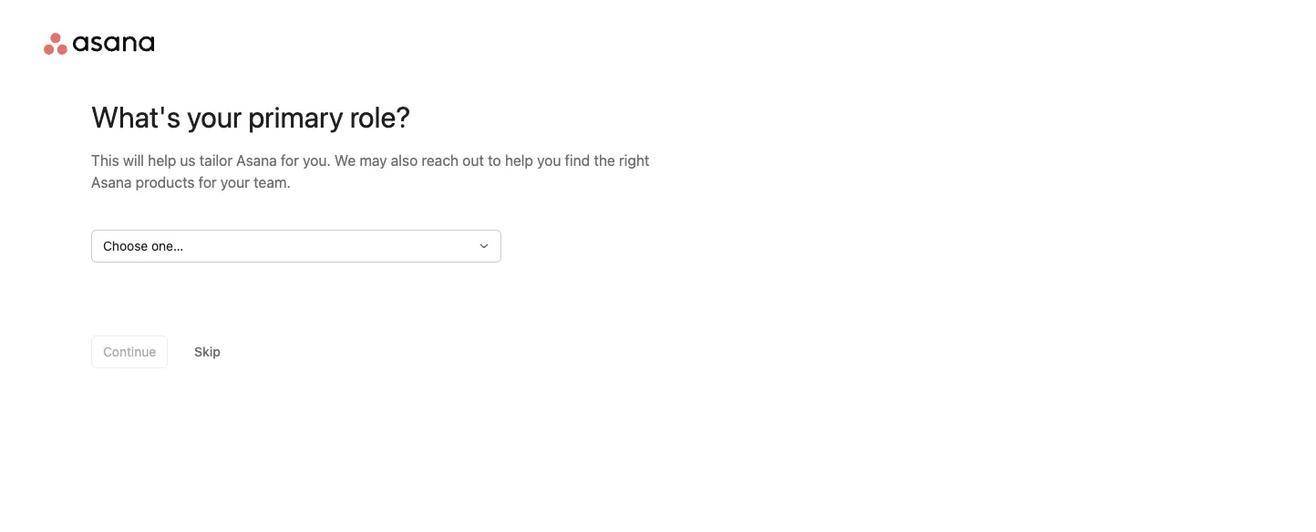 Task type: vqa. For each thing, say whether or not it's contained in the screenshot.
the rightmost help
yes



Task type: describe. For each thing, give the bounding box(es) containing it.
products
[[136, 174, 195, 191]]

what's your primary role?
[[91, 99, 411, 134]]

what's
[[91, 99, 181, 134]]

0 horizontal spatial asana
[[91, 174, 132, 191]]

we
[[335, 152, 356, 169]]

right
[[619, 152, 650, 169]]

continue button
[[91, 336, 168, 368]]

2 help from the left
[[505, 152, 533, 169]]

you
[[537, 152, 561, 169]]

this
[[91, 152, 119, 169]]

one…
[[151, 238, 183, 254]]

skip
[[194, 344, 221, 359]]

also
[[391, 152, 418, 169]]

0 horizontal spatial for
[[199, 174, 217, 191]]

primary role?
[[248, 99, 411, 134]]

this will help us tailor asana for you. we may also reach out to help you find the right asana products for your team.
[[91, 152, 650, 191]]

choose
[[103, 238, 148, 254]]

asana image
[[44, 33, 154, 55]]

team.
[[254, 174, 291, 191]]

out
[[463, 152, 484, 169]]

the
[[594, 152, 615, 169]]

continue
[[103, 344, 156, 359]]

skip button
[[183, 336, 233, 368]]

will
[[123, 152, 144, 169]]



Task type: locate. For each thing, give the bounding box(es) containing it.
0 horizontal spatial help
[[148, 152, 176, 169]]

asana down this
[[91, 174, 132, 191]]

your
[[187, 99, 242, 134], [221, 174, 250, 191]]

find
[[565, 152, 590, 169]]

asana
[[236, 152, 277, 169], [91, 174, 132, 191]]

your inside the this will help us tailor asana for you. we may also reach out to help you find the right asana products for your team.
[[221, 174, 250, 191]]

1 vertical spatial for
[[199, 174, 217, 191]]

1 help from the left
[[148, 152, 176, 169]]

your down tailor
[[221, 174, 250, 191]]

tailor
[[200, 152, 233, 169]]

you.
[[303, 152, 331, 169]]

help up products
[[148, 152, 176, 169]]

1 vertical spatial your
[[221, 174, 250, 191]]

help
[[148, 152, 176, 169], [505, 152, 533, 169]]

1 vertical spatial asana
[[91, 174, 132, 191]]

your up tailor
[[187, 99, 242, 134]]

1 horizontal spatial asana
[[236, 152, 277, 169]]

choose one…
[[103, 238, 183, 254]]

0 vertical spatial asana
[[236, 152, 277, 169]]

to
[[488, 152, 501, 169]]

0 vertical spatial your
[[187, 99, 242, 134]]

1 horizontal spatial help
[[505, 152, 533, 169]]

0 vertical spatial for
[[281, 152, 299, 169]]

for
[[281, 152, 299, 169], [199, 174, 217, 191]]

for left you. at the top
[[281, 152, 299, 169]]

choose one… button
[[91, 230, 502, 263]]

us
[[180, 152, 196, 169]]

help right to
[[505, 152, 533, 169]]

for down tailor
[[199, 174, 217, 191]]

1 horizontal spatial for
[[281, 152, 299, 169]]

reach
[[422, 152, 459, 169]]

asana up the team. in the top of the page
[[236, 152, 277, 169]]

may
[[360, 152, 387, 169]]



